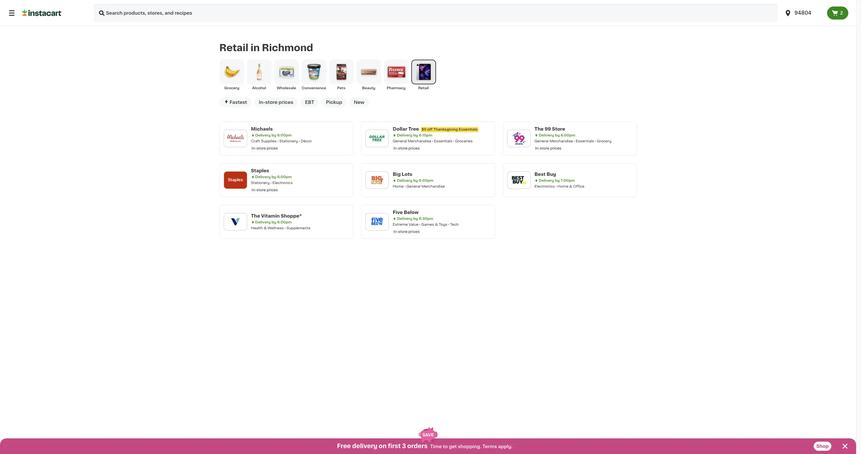 Task type: locate. For each thing, give the bounding box(es) containing it.
6:00pm up health & wellness supplements
[[277, 221, 292, 224]]

free
[[337, 444, 351, 450]]

in- for staples
[[252, 188, 257, 192]]

general for delivery by 6:15pm
[[393, 140, 407, 143]]

best
[[535, 172, 546, 177]]

best buy logo image
[[510, 172, 527, 189]]

retail in richmond
[[219, 43, 313, 53]]

in
[[251, 43, 260, 53]]

in- down extreme
[[393, 230, 398, 234]]

1 horizontal spatial grocery
[[597, 140, 612, 143]]

by up wellness
[[272, 221, 276, 224]]

store
[[265, 100, 278, 105], [257, 147, 266, 150], [398, 147, 408, 150], [540, 147, 549, 150], [257, 188, 266, 192], [398, 230, 408, 234]]

0 vertical spatial retail
[[219, 43, 248, 53]]

by for the 99 store
[[555, 134, 560, 137]]

groceries
[[455, 140, 473, 143]]

time
[[430, 445, 442, 449]]

delivery by 6:00pm for michaels
[[255, 134, 292, 137]]

store down the stationery electronics
[[257, 188, 266, 192]]

0 vertical spatial the
[[535, 127, 544, 131]]

wholesale
[[277, 86, 296, 90]]

prices down delivery by 6:15pm
[[408, 147, 420, 150]]

0 horizontal spatial essentials
[[434, 140, 452, 143]]

0 horizontal spatial electronics
[[272, 181, 293, 185]]

supplies
[[261, 140, 277, 143]]

first
[[388, 444, 401, 450]]

& down 7:00pm
[[569, 185, 572, 188]]

1 horizontal spatial retail
[[418, 86, 429, 90]]

games
[[421, 223, 434, 227]]

1 home from the left
[[393, 185, 404, 188]]

6:00pm
[[277, 134, 292, 137], [561, 134, 575, 137], [277, 175, 292, 179], [419, 179, 433, 183], [277, 221, 292, 224]]

in-store prices down wholesale
[[259, 100, 293, 105]]

thanksgiving
[[433, 128, 458, 131]]

general down lots
[[406, 185, 421, 188]]

by up electronics home & office
[[555, 179, 560, 183]]

store down extreme
[[398, 230, 408, 234]]

delivery down the michaels
[[255, 134, 271, 137]]

6:00pm for big lots
[[419, 179, 433, 183]]

prices inside button
[[279, 100, 293, 105]]

6:00pm up the 'craft supplies stationery décor'
[[277, 134, 292, 137]]

merchandise for 6:15pm
[[408, 140, 431, 143]]

in- down craft
[[252, 147, 257, 150]]

shoppe®
[[281, 214, 302, 218]]

by for best buy
[[555, 179, 560, 183]]

by up value
[[413, 217, 418, 221]]

pickup
[[326, 100, 342, 105]]

retail right pharmacy
[[418, 86, 429, 90]]

prices down wholesale
[[279, 100, 293, 105]]

by up home general merchandise
[[413, 179, 418, 183]]

0 horizontal spatial the
[[251, 214, 260, 218]]

1 vertical spatial grocery
[[597, 140, 612, 143]]

store for the 99 store
[[540, 147, 549, 150]]

delivery by 6:00pm up home general merchandise
[[397, 179, 433, 183]]

delivery down the best buy
[[539, 179, 554, 183]]

essentials
[[459, 128, 478, 131], [434, 140, 452, 143], [576, 140, 594, 143]]

dollar tree logo image
[[369, 130, 386, 147]]

big lots
[[393, 172, 412, 177]]

delivery down the big lots
[[397, 179, 412, 183]]

in- right the 99 store logo on the top right
[[535, 147, 540, 150]]

home down 7:00pm
[[558, 185, 568, 188]]

1 horizontal spatial electronics
[[535, 185, 555, 188]]

delivery
[[255, 134, 271, 137], [397, 134, 412, 137], [539, 134, 554, 137], [255, 175, 271, 179], [397, 179, 412, 183], [539, 179, 554, 183], [397, 217, 412, 221], [255, 221, 271, 224]]

by up the stationery electronics
[[272, 175, 276, 179]]

in- down the stationery electronics
[[252, 188, 257, 192]]

prices for staples
[[267, 188, 278, 192]]

6:00pm for michaels
[[277, 134, 292, 137]]

health
[[251, 227, 263, 230]]

0 horizontal spatial retail
[[219, 43, 248, 53]]

1 vertical spatial retail
[[418, 86, 429, 90]]

store down 'alcohol'
[[265, 100, 278, 105]]

by for the vitamin shoppe®
[[272, 221, 276, 224]]

by for big lots
[[413, 179, 418, 183]]

retail left in
[[219, 43, 248, 53]]

general merchandise essentials groceries
[[393, 140, 473, 143]]

delivery by 6:00pm
[[255, 134, 292, 137], [539, 134, 575, 137], [255, 175, 292, 179], [397, 179, 433, 183], [255, 221, 292, 224]]

stationery left décor
[[279, 140, 298, 143]]

& right the health
[[264, 227, 267, 230]]

the
[[535, 127, 544, 131], [251, 214, 260, 218]]

delivery by 6:00pm up wellness
[[255, 221, 292, 224]]

by down store
[[555, 134, 560, 137]]

pharmacy button
[[384, 60, 409, 91]]

electronics
[[272, 181, 293, 185], [535, 185, 555, 188]]

the for the vitamin shoppe®
[[251, 214, 260, 218]]

Search field
[[94, 4, 778, 22]]

general down dollar
[[393, 140, 407, 143]]

2 horizontal spatial essentials
[[576, 140, 594, 143]]

1 horizontal spatial &
[[435, 223, 438, 227]]

delivery up the health
[[255, 221, 271, 224]]

ebt button
[[300, 97, 319, 107]]

in-store prices
[[259, 100, 293, 105], [252, 147, 278, 150], [393, 147, 420, 150], [535, 147, 561, 150], [252, 188, 278, 192], [393, 230, 420, 234]]

6:00pm for the 99 store
[[561, 134, 575, 137]]

store down 99
[[540, 147, 549, 150]]

delivery by 6:00pm for the vitamin shoppe®
[[255, 221, 292, 224]]

2 horizontal spatial &
[[569, 185, 572, 188]]

merchandise
[[408, 140, 431, 143], [550, 140, 573, 143], [421, 185, 445, 188]]

general merchandise essentials grocery
[[535, 140, 612, 143]]

in-store prices for five below
[[393, 230, 420, 234]]

stationery down staples
[[251, 181, 270, 185]]

save image
[[419, 428, 438, 443]]

big lots logo image
[[369, 172, 386, 189]]

6:00pm up the stationery electronics
[[277, 175, 292, 179]]

by
[[272, 134, 276, 137], [413, 134, 418, 137], [555, 134, 560, 137], [272, 175, 276, 179], [413, 179, 418, 183], [555, 179, 560, 183], [413, 217, 418, 221], [272, 221, 276, 224]]

in-store prices down supplies
[[252, 147, 278, 150]]

in-store prices down delivery by 6:15pm
[[393, 147, 420, 150]]

in- inside in-store prices button
[[259, 100, 265, 105]]

general down 99
[[535, 140, 549, 143]]

store
[[552, 127, 565, 131]]

prices
[[279, 100, 293, 105], [267, 147, 278, 150], [408, 147, 420, 150], [550, 147, 561, 150], [267, 188, 278, 192], [408, 230, 420, 234]]

retail in richmond main content
[[0, 26, 856, 455]]

store for five below
[[398, 230, 408, 234]]

off
[[427, 128, 433, 131]]

2 home from the left
[[558, 185, 568, 188]]

& left toys
[[435, 223, 438, 227]]

1 vertical spatial stationery
[[251, 181, 270, 185]]

0 horizontal spatial grocery
[[224, 86, 239, 90]]

delivery by 6:00pm up the stationery electronics
[[255, 175, 292, 179]]

the for the 99 store
[[535, 127, 544, 131]]

delivery by 6:00pm for big lots
[[397, 179, 433, 183]]

6:30pm
[[419, 217, 433, 221]]

home
[[393, 185, 404, 188], [558, 185, 568, 188]]

delivery by 6:00pm down store
[[539, 134, 575, 137]]

in-store prices down extreme
[[393, 230, 420, 234]]

delivery down 99
[[539, 134, 554, 137]]

94804 button
[[780, 4, 827, 22]]

the up the health
[[251, 214, 260, 218]]

wellness
[[268, 227, 284, 230]]

home general merchandise
[[393, 185, 445, 188]]

in-store prices down the stationery electronics
[[252, 188, 278, 192]]

home down "big"
[[393, 185, 404, 188]]

pets button
[[329, 60, 354, 91]]

by for michaels
[[272, 134, 276, 137]]

delivery down five below
[[397, 217, 412, 221]]

0 horizontal spatial home
[[393, 185, 404, 188]]

0 vertical spatial grocery
[[224, 86, 239, 90]]

6:00pm up home general merchandise
[[419, 179, 433, 183]]

stationery
[[279, 140, 298, 143], [251, 181, 270, 185]]

prices down value
[[408, 230, 420, 234]]

décor
[[301, 140, 312, 143]]

prices down general merchandise essentials grocery on the top of page
[[550, 147, 561, 150]]

in- down 'alcohol'
[[259, 100, 265, 105]]

delivery by 6:00pm up supplies
[[255, 134, 292, 137]]

michaels logo image
[[227, 130, 244, 147]]

by up supplies
[[272, 134, 276, 137]]

tree
[[408, 127, 419, 131]]

in-store prices down 99
[[535, 147, 561, 150]]

in-
[[259, 100, 265, 105], [252, 147, 257, 150], [393, 147, 398, 150], [535, 147, 540, 150], [252, 188, 257, 192], [393, 230, 398, 234]]

essentials inside dollar tree $5 off thanksgiving essentials
[[459, 128, 478, 131]]

6:15pm
[[419, 134, 432, 137]]

1 vertical spatial the
[[251, 214, 260, 218]]

prices for michaels
[[267, 147, 278, 150]]

1 horizontal spatial essentials
[[459, 128, 478, 131]]

wholesale button
[[274, 60, 299, 91]]

apply.
[[498, 445, 513, 449]]

craft supplies stationery décor
[[251, 140, 312, 143]]

the left 99
[[535, 127, 544, 131]]

delivery for staples
[[255, 175, 271, 179]]

6:00pm up general merchandise essentials grocery on the top of page
[[561, 134, 575, 137]]

1 horizontal spatial home
[[558, 185, 568, 188]]

delivery for big lots
[[397, 179, 412, 183]]

0 horizontal spatial stationery
[[251, 181, 270, 185]]

prices down the stationery electronics
[[267, 188, 278, 192]]

store down craft
[[257, 147, 266, 150]]

pets
[[337, 86, 345, 90]]

free delivery on first 3 orders time to get shopping. terms apply.
[[337, 444, 513, 450]]

in-store prices for staples
[[252, 188, 278, 192]]

0 vertical spatial stationery
[[279, 140, 298, 143]]

supplements
[[287, 227, 310, 230]]

extreme value games & toys tech
[[393, 223, 459, 227]]

None search field
[[94, 4, 778, 22]]

prices down supplies
[[267, 147, 278, 150]]

the vitamin shoppe®
[[251, 214, 302, 218]]

new
[[354, 100, 364, 105]]

retail
[[219, 43, 248, 53], [418, 86, 429, 90]]

general
[[393, 140, 407, 143], [535, 140, 549, 143], [406, 185, 421, 188]]

delivery down staples
[[255, 175, 271, 179]]

retail inside retail button
[[418, 86, 429, 90]]

1 horizontal spatial stationery
[[279, 140, 298, 143]]

grocery inside grocery button
[[224, 86, 239, 90]]

the vitamin shoppe® logo image
[[227, 214, 244, 231]]

1 horizontal spatial the
[[535, 127, 544, 131]]



Task type: describe. For each thing, give the bounding box(es) containing it.
value
[[409, 223, 419, 227]]

best buy
[[535, 172, 556, 177]]

office
[[573, 185, 584, 188]]

prices for five below
[[408, 230, 420, 234]]

delivery for the vitamin shoppe®
[[255, 221, 271, 224]]

beauty button
[[356, 60, 381, 91]]

shop
[[816, 445, 829, 449]]

beauty
[[362, 86, 375, 90]]

the 99 store
[[535, 127, 565, 131]]

94804
[[795, 10, 811, 15]]

delivery down dollar
[[397, 134, 412, 137]]

on
[[379, 444, 387, 450]]

essentials for general merchandise essentials groceries
[[434, 140, 452, 143]]

orders
[[407, 444, 428, 450]]

in-store prices button
[[254, 97, 298, 107]]

big
[[393, 172, 401, 177]]

toys
[[439, 223, 447, 227]]

delivery by 7:00pm
[[539, 179, 575, 183]]

essentials for general merchandise essentials grocery
[[576, 140, 594, 143]]

close image
[[841, 443, 849, 451]]

store for michaels
[[257, 147, 266, 150]]

to
[[443, 445, 448, 449]]

fastest
[[230, 100, 247, 105]]

stationery electronics
[[251, 181, 293, 185]]

pickup button
[[321, 97, 347, 107]]

alcohol
[[252, 86, 266, 90]]

richmond
[[262, 43, 313, 53]]

pharmacy
[[387, 86, 406, 90]]

get
[[449, 445, 457, 449]]

shopping.
[[458, 445, 481, 449]]

new button
[[349, 97, 369, 107]]

6:00pm for the vitamin shoppe®
[[277, 221, 292, 224]]

by for five below
[[413, 217, 418, 221]]

convenience
[[302, 86, 326, 90]]

instacart logo image
[[22, 9, 61, 17]]

michaels
[[251, 127, 273, 131]]

in-store prices for michaels
[[252, 147, 278, 150]]

delivery by 6:00pm for the 99 store
[[539, 134, 575, 137]]

in-store prices for the 99 store
[[535, 147, 561, 150]]

delivery by 6:30pm
[[397, 217, 433, 221]]

7:00pm
[[561, 179, 575, 183]]

in- for five below
[[393, 230, 398, 234]]

dollar tree $5 off thanksgiving essentials
[[393, 127, 478, 131]]

extreme
[[393, 223, 408, 227]]

ebt
[[305, 100, 314, 105]]

store inside button
[[265, 100, 278, 105]]

99
[[545, 127, 551, 131]]

in-store prices inside in-store prices button
[[259, 100, 293, 105]]

lots
[[402, 172, 412, 177]]

store down delivery by 6:15pm
[[398, 147, 408, 150]]

grocery button
[[219, 60, 244, 91]]

five below logo image
[[369, 214, 386, 231]]

staples
[[251, 169, 269, 173]]

vitamin
[[261, 214, 280, 218]]

buy
[[547, 172, 556, 177]]

retail for retail in richmond
[[219, 43, 248, 53]]

0 horizontal spatial &
[[264, 227, 267, 230]]

6:00pm for staples
[[277, 175, 292, 179]]

94804 button
[[784, 4, 823, 22]]

convenience button
[[302, 60, 326, 91]]

in- for the 99 store
[[535, 147, 540, 150]]

below
[[404, 210, 419, 215]]

electronics home & office
[[535, 185, 584, 188]]

delivery for the 99 store
[[539, 134, 554, 137]]

by down the tree
[[413, 134, 418, 137]]

delivery for best buy
[[539, 179, 554, 183]]

five
[[393, 210, 403, 215]]

2 button
[[827, 7, 848, 20]]

delivery
[[352, 444, 377, 450]]

retail for retail
[[418, 86, 429, 90]]

shop button
[[814, 442, 831, 451]]

in- for michaels
[[252, 147, 257, 150]]

staples logo image
[[227, 172, 244, 189]]

terms
[[482, 445, 497, 449]]

$5
[[422, 128, 426, 131]]

dollar
[[393, 127, 407, 131]]

in- down dollar
[[393, 147, 398, 150]]

delivery by 6:00pm for staples
[[255, 175, 292, 179]]

tech
[[450, 223, 459, 227]]

craft
[[251, 140, 260, 143]]

by for staples
[[272, 175, 276, 179]]

five below
[[393, 210, 419, 215]]

delivery for michaels
[[255, 134, 271, 137]]

general for delivery by 6:00pm
[[535, 140, 549, 143]]

3
[[402, 444, 406, 450]]

health & wellness supplements
[[251, 227, 310, 230]]

delivery by 6:15pm
[[397, 134, 432, 137]]

store for staples
[[257, 188, 266, 192]]

the 99 store logo image
[[510, 130, 527, 147]]

retail button
[[411, 60, 436, 91]]

alcohol button
[[247, 60, 272, 91]]

2
[[840, 11, 843, 15]]

fastest button
[[219, 97, 252, 107]]

merchandise for 6:00pm
[[550, 140, 573, 143]]

delivery for five below
[[397, 217, 412, 221]]

prices for the 99 store
[[550, 147, 561, 150]]



Task type: vqa. For each thing, say whether or not it's contained in the screenshot.


